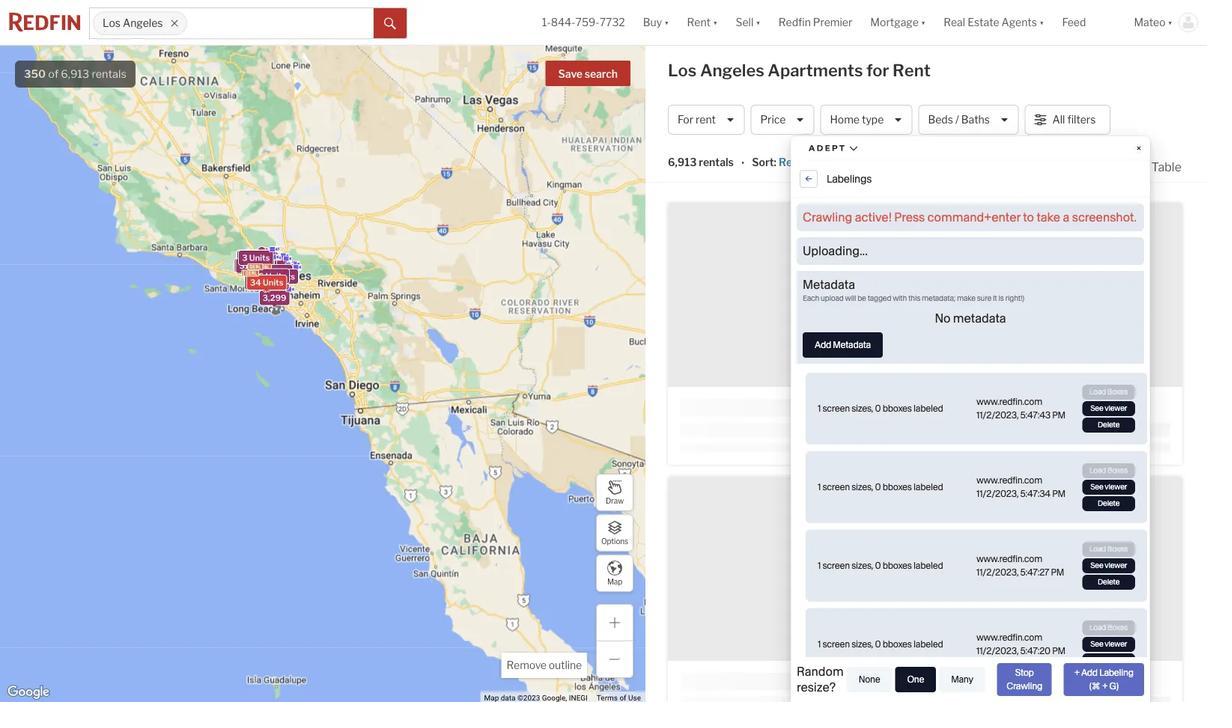 Task type: describe. For each thing, give the bounding box(es) containing it.
33
[[257, 268, 268, 277]]

16
[[254, 272, 264, 281]]

mortgage
[[871, 16, 919, 29]]

5
[[262, 271, 267, 281]]

29
[[258, 267, 269, 277]]

recommended button
[[777, 155, 867, 170]]

0 horizontal spatial 3
[[242, 253, 248, 263]]

save
[[559, 68, 583, 81]]

feed button
[[1054, 0, 1126, 45]]

outline
[[549, 660, 582, 672]]

beds / baths
[[929, 113, 990, 126]]

350
[[24, 67, 46, 81]]

home type button
[[821, 105, 913, 135]]

1-
[[542, 16, 551, 29]]

1 vertical spatial 3 units
[[258, 268, 286, 278]]

google image
[[4, 683, 53, 703]]

options button
[[596, 515, 634, 552]]

5 ▾ from the left
[[1040, 16, 1045, 29]]

1 horizontal spatial 7
[[261, 270, 266, 280]]

1 vertical spatial 14
[[256, 270, 265, 280]]

for rent
[[678, 113, 716, 126]]

5 units
[[262, 271, 290, 281]]

apartments
[[768, 60, 863, 81]]

6,913 inside 6,913 rentals •
[[668, 156, 697, 169]]

sort
[[752, 156, 774, 169]]

submit search image
[[384, 18, 396, 30]]

0 vertical spatial 6,913
[[61, 67, 89, 81]]

2,500
[[266, 272, 291, 282]]

save search button
[[546, 61, 631, 86]]

redfin premier button
[[770, 0, 862, 45]]

los angeles apartments for rent
[[668, 60, 931, 81]]

▾ for rent ▾
[[713, 16, 718, 29]]

1-844-759-7732 link
[[542, 16, 625, 29]]

rent ▾
[[687, 16, 718, 29]]

0 vertical spatial 3 units
[[242, 253, 270, 263]]

1-844-759-7732
[[542, 16, 625, 29]]

rent
[[696, 113, 716, 126]]

1 vertical spatial 3
[[258, 268, 264, 278]]

buy
[[643, 16, 662, 29]]

redfin
[[779, 16, 811, 29]]

sell ▾
[[736, 16, 761, 29]]

recommended
[[779, 156, 855, 169]]

13
[[248, 278, 258, 288]]

save search
[[559, 68, 618, 81]]

9
[[264, 272, 270, 282]]

draw button
[[596, 474, 634, 512]]

0 horizontal spatial rentals
[[92, 67, 126, 81]]

filters
[[1068, 113, 1096, 126]]

beds / baths button
[[919, 105, 1019, 135]]

34 units
[[250, 278, 284, 288]]

of
[[48, 67, 59, 81]]

photos button
[[1088, 159, 1149, 182]]

759-
[[576, 16, 600, 29]]

estate
[[968, 16, 1000, 29]]

for rent button
[[668, 105, 745, 135]]

1 vertical spatial rent
[[893, 60, 931, 81]]

22 units
[[239, 262, 272, 272]]

price
[[761, 113, 786, 126]]

2 horizontal spatial 4
[[265, 272, 271, 282]]

premier
[[814, 16, 853, 29]]

0 vertical spatial 14 units
[[249, 259, 281, 269]]

for
[[867, 60, 890, 81]]

table
[[1152, 160, 1182, 174]]

rent ▾ button
[[687, 0, 718, 45]]

8
[[257, 268, 262, 278]]

real estate agents ▾
[[944, 16, 1045, 29]]

66 units
[[251, 274, 284, 284]]

mateo
[[1135, 16, 1166, 29]]

buy ▾ button
[[643, 0, 669, 45]]

for
[[678, 113, 694, 126]]

options
[[602, 537, 629, 546]]

map
[[608, 578, 623, 587]]

▾ for buy ▾
[[665, 16, 669, 29]]

9 units
[[264, 272, 292, 282]]

photos
[[1091, 160, 1132, 174]]

65 units
[[256, 267, 289, 277]]

151 units
[[256, 268, 292, 278]]

8 units
[[257, 268, 285, 278]]

sell ▾ button
[[727, 0, 770, 45]]

7732
[[600, 16, 625, 29]]

15 units
[[240, 253, 272, 263]]

type
[[862, 113, 884, 126]]

▾ for mateo ▾
[[1168, 16, 1173, 29]]

angeles for los angeles
[[123, 17, 163, 30]]

search
[[585, 68, 618, 81]]

1 horizontal spatial 4
[[257, 270, 262, 280]]

all filters button
[[1025, 105, 1111, 135]]

31 units
[[239, 261, 271, 271]]

all
[[1053, 113, 1066, 126]]



Task type: vqa. For each thing, say whether or not it's contained in the screenshot.
Los Angeles on the top left of page
yes



Task type: locate. For each thing, give the bounding box(es) containing it.
feed
[[1063, 16, 1087, 29]]

0 vertical spatial rentals
[[92, 67, 126, 81]]

65
[[256, 267, 267, 277]]

angeles for los angeles apartments for rent
[[700, 60, 765, 81]]

rent ▾ button
[[678, 0, 727, 45]]

1 horizontal spatial 6,913
[[668, 156, 697, 169]]

remove outline
[[507, 660, 582, 672]]

▾ right agents
[[1040, 16, 1045, 29]]

sort :
[[752, 156, 777, 169]]

17
[[255, 270, 265, 280]]

27 units
[[255, 268, 288, 278], [247, 270, 280, 280], [262, 271, 295, 281]]

22
[[239, 262, 250, 272]]

0 horizontal spatial los
[[103, 17, 121, 30]]

0 vertical spatial rent
[[687, 16, 711, 29]]

remove outline button
[[502, 653, 587, 679]]

14 units
[[249, 259, 281, 269], [256, 270, 288, 280]]

angeles
[[123, 17, 163, 30], [700, 60, 765, 81]]

0 vertical spatial los
[[103, 17, 121, 30]]

angeles left remove los angeles icon in the left of the page
[[123, 17, 163, 30]]

draw
[[606, 497, 624, 506]]

0 horizontal spatial 6,913
[[61, 67, 89, 81]]

6,913
[[61, 67, 89, 81], [668, 156, 697, 169]]

1 vertical spatial los
[[668, 60, 697, 81]]

1 vertical spatial 6,913
[[668, 156, 697, 169]]

rent inside dropdown button
[[687, 16, 711, 29]]

▾ for mortgage ▾
[[921, 16, 926, 29]]

13 units
[[248, 278, 280, 288]]

1 vertical spatial 14 units
[[256, 270, 288, 280]]

los for los angeles
[[103, 17, 121, 30]]

•
[[742, 157, 745, 170]]

▾ for sell ▾
[[756, 16, 761, 29]]

2 ▾ from the left
[[713, 16, 718, 29]]

7
[[261, 270, 266, 280], [250, 277, 255, 287]]

0 horizontal spatial 7
[[250, 277, 255, 287]]

rentals right of at the top of page
[[92, 67, 126, 81]]

3 units
[[242, 253, 270, 263], [258, 268, 286, 278]]

1 ▾ from the left
[[665, 16, 669, 29]]

mortgage ▾ button
[[871, 0, 926, 45]]

0 vertical spatial 14
[[249, 259, 258, 269]]

0 horizontal spatial rent
[[687, 16, 711, 29]]

3 ▾ from the left
[[756, 16, 761, 29]]

1 vertical spatial angeles
[[700, 60, 765, 81]]

angeles down sell
[[700, 60, 765, 81]]

6,913 rentals •
[[668, 156, 745, 170]]

▾ right buy
[[665, 16, 669, 29]]

1 horizontal spatial los
[[668, 60, 697, 81]]

38
[[252, 278, 263, 288]]

350 of 6,913 rentals
[[24, 67, 126, 81]]

remove los angeles image
[[170, 19, 179, 28]]

▾ right mateo
[[1168, 16, 1173, 29]]

844-
[[551, 16, 576, 29]]

price button
[[751, 105, 815, 135]]

rentals left •
[[699, 156, 734, 169]]

real estate agents ▾ link
[[944, 0, 1045, 45]]

units
[[251, 253, 272, 263], [249, 253, 270, 263], [252, 253, 272, 263], [260, 259, 281, 269], [251, 261, 271, 271], [249, 261, 270, 271], [253, 262, 274, 272], [252, 262, 272, 272], [263, 262, 284, 272], [266, 264, 286, 274], [269, 267, 290, 277], [270, 267, 291, 277], [269, 267, 289, 277], [269, 268, 290, 277], [266, 268, 286, 278], [272, 268, 292, 278], [264, 268, 285, 278], [264, 268, 285, 278], [267, 268, 288, 278], [267, 269, 287, 278], [265, 269, 286, 279], [264, 270, 285, 279], [264, 270, 285, 280], [259, 270, 280, 280], [266, 270, 287, 280], [268, 270, 289, 280], [267, 270, 288, 280], [271, 270, 291, 280], [267, 271, 287, 280], [266, 271, 287, 280], [269, 271, 290, 281], [274, 271, 295, 281], [273, 271, 294, 281], [266, 272, 286, 281], [271, 272, 292, 282], [273, 272, 294, 282], [275, 272, 295, 282], [273, 272, 293, 282], [262, 274, 282, 284], [264, 274, 284, 284], [261, 277, 282, 287], [260, 277, 281, 287], [257, 277, 278, 287], [263, 278, 284, 288], [265, 278, 286, 288], [260, 278, 280, 288], [261, 278, 281, 288]]

map button
[[596, 555, 634, 593]]

real
[[944, 16, 966, 29]]

0 vertical spatial 3
[[242, 253, 248, 263]]

12 units
[[238, 261, 270, 271], [256, 271, 287, 280], [262, 271, 294, 281], [249, 277, 281, 287]]

:
[[774, 156, 777, 169]]

agents
[[1002, 16, 1038, 29]]

29 units
[[258, 267, 291, 277]]

▾ right mortgage
[[921, 16, 926, 29]]

14
[[249, 259, 258, 269], [256, 270, 265, 280]]

6 ▾ from the left
[[1168, 16, 1173, 29]]

rentals inside 6,913 rentals •
[[699, 156, 734, 169]]

0 horizontal spatial 4
[[246, 262, 251, 272]]

▾ right sell
[[756, 16, 761, 29]]

34
[[250, 278, 261, 288]]

los up the 350 of 6,913 rentals
[[103, 17, 121, 30]]

buy ▾ button
[[634, 0, 678, 45]]

1 vertical spatial rentals
[[699, 156, 734, 169]]

7 units
[[261, 270, 289, 280], [250, 277, 278, 287]]

buy ▾
[[643, 16, 669, 29]]

4
[[246, 262, 251, 272], [257, 270, 262, 280], [265, 272, 271, 282]]

all filters
[[1053, 113, 1096, 126]]

rentals
[[92, 67, 126, 81], [699, 156, 734, 169]]

6,913 right of at the top of page
[[61, 67, 89, 81]]

15
[[240, 253, 250, 263]]

mateo ▾
[[1135, 16, 1173, 29]]

redfin premier
[[779, 16, 853, 29]]

▾ left sell
[[713, 16, 718, 29]]

4,350
[[266, 272, 290, 282]]

1 horizontal spatial 3
[[258, 268, 264, 278]]

los up for
[[668, 60, 697, 81]]

6 units
[[256, 262, 284, 272], [257, 270, 285, 279], [254, 274, 282, 284]]

17 units
[[255, 270, 287, 280]]

los for los angeles apartments for rent
[[668, 60, 697, 81]]

4 ▾ from the left
[[921, 16, 926, 29]]

6,913 down for
[[668, 156, 697, 169]]

0 vertical spatial angeles
[[123, 17, 163, 30]]

4 units
[[246, 262, 274, 272], [257, 270, 285, 280], [265, 272, 293, 282]]

1 horizontal spatial rent
[[893, 60, 931, 81]]

▾
[[665, 16, 669, 29], [713, 16, 718, 29], [756, 16, 761, 29], [921, 16, 926, 29], [1040, 16, 1045, 29], [1168, 16, 1173, 29]]

0 horizontal spatial angeles
[[123, 17, 163, 30]]

None search field
[[187, 8, 374, 38]]

33 units
[[257, 268, 290, 277]]

rent right buy ▾
[[687, 16, 711, 29]]

rent
[[687, 16, 711, 29], [893, 60, 931, 81]]

map region
[[0, 0, 671, 703]]

baths
[[962, 113, 990, 126]]

mortgage ▾
[[871, 16, 926, 29]]

mortgage ▾ button
[[862, 0, 935, 45]]

151
[[256, 268, 270, 278]]

1 horizontal spatial rentals
[[699, 156, 734, 169]]

home type
[[830, 113, 884, 126]]

66
[[251, 274, 262, 284]]

6
[[256, 262, 262, 272], [257, 270, 263, 279], [254, 274, 260, 284]]

27
[[255, 268, 266, 278], [247, 270, 258, 280], [262, 271, 272, 281]]

/
[[956, 113, 960, 126]]

beds
[[929, 113, 954, 126]]

rent right for
[[893, 60, 931, 81]]

sell ▾ button
[[736, 0, 761, 45]]

1 horizontal spatial angeles
[[700, 60, 765, 81]]

los angeles
[[103, 17, 163, 30]]

3,299
[[263, 293, 287, 303]]

38 units
[[252, 278, 286, 288]]

10
[[258, 267, 267, 277], [254, 269, 264, 279], [259, 270, 269, 280], [254, 271, 264, 280], [263, 272, 273, 282], [249, 277, 259, 287], [249, 278, 259, 288]]



